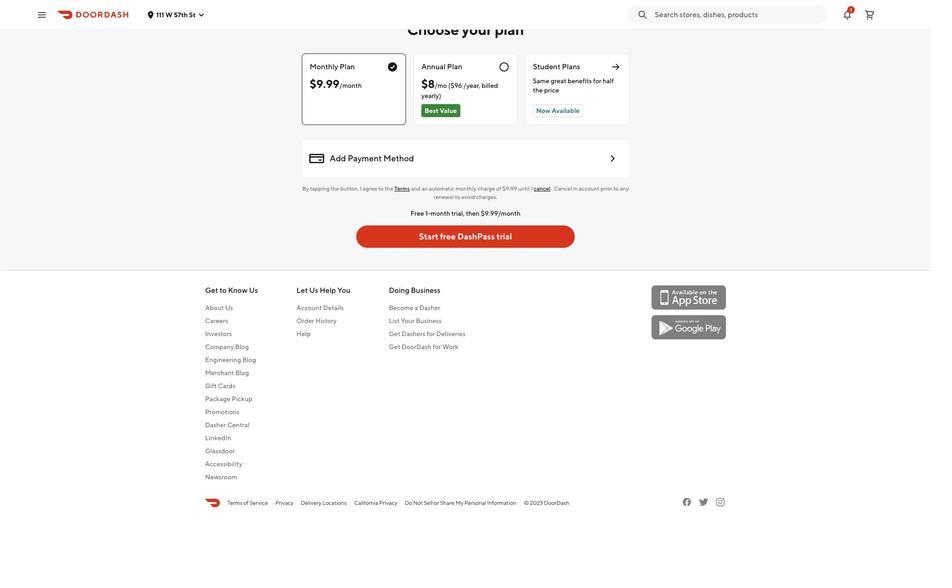 Task type: describe. For each thing, give the bounding box(es) containing it.
cancel
[[554, 185, 572, 192]]

0 horizontal spatial $9.99
[[310, 77, 340, 90]]

start free dashpass trial
[[419, 232, 512, 242]]

deliveries
[[437, 330, 466, 338]]

history
[[316, 317, 337, 325]]

agree
[[363, 185, 378, 192]]

careers link
[[205, 316, 258, 326]]

1 i from the left
[[360, 185, 362, 192]]

111 w 57th st
[[156, 11, 196, 18]]

terms of service link
[[228, 499, 268, 508]]

investors link
[[205, 330, 258, 339]]

merchant
[[205, 370, 234, 377]]

list your business
[[389, 317, 442, 325]]

1 horizontal spatial us
[[249, 286, 258, 295]]

1 horizontal spatial the
[[385, 185, 394, 192]]

now available
[[537, 107, 580, 114]]

not
[[414, 500, 423, 507]]

newsroom link
[[205, 473, 258, 482]]

or
[[434, 500, 439, 507]]

california
[[354, 500, 378, 507]]

dasher central
[[205, 422, 250, 429]]

work
[[443, 343, 459, 351]]

blog for engineering blog
[[243, 357, 256, 364]]

2 privacy from the left
[[380, 500, 398, 507]]

delivery locations
[[301, 500, 347, 507]]

1 horizontal spatial $9.99
[[503, 185, 518, 192]]

accessibility link
[[205, 460, 258, 469]]

benefits
[[568, 77, 592, 85]]

0 vertical spatial business
[[411, 286, 441, 295]]

account details
[[297, 304, 344, 312]]

the inside same great benefits for half the price
[[533, 87, 543, 94]]

account details link
[[297, 303, 351, 313]]

to left know
[[220, 286, 227, 295]]

investors
[[205, 330, 232, 338]]

annual
[[422, 62, 446, 71]]

w
[[166, 11, 173, 18]]

sell
[[424, 500, 433, 507]]

111
[[156, 11, 164, 18]]

dasher inside become a dasher link
[[420, 304, 441, 312]]

©
[[524, 500, 529, 507]]

dasher inside dasher central link
[[205, 422, 226, 429]]

gift
[[205, 383, 217, 390]]

prior
[[601, 185, 613, 192]]

linkedin
[[205, 435, 231, 442]]

st
[[189, 11, 196, 18]]

plan
[[495, 20, 524, 38]]

$9.99/month
[[481, 210, 521, 217]]

to left any
[[614, 185, 619, 192]]

same great benefits for half the price
[[533, 77, 614, 94]]

.
[[552, 185, 553, 192]]

trial
[[497, 232, 512, 242]]

1 horizontal spatial help
[[320, 286, 336, 295]]

open menu image
[[36, 9, 47, 20]]

california privacy link
[[354, 499, 398, 508]]

my
[[456, 500, 464, 507]]

for for work
[[433, 343, 441, 351]]

charges.
[[477, 194, 498, 201]]

free
[[411, 210, 424, 217]]

until
[[519, 185, 530, 192]]

by
[[302, 185, 309, 192]]

merchant blog
[[205, 370, 249, 377]]

glassdoor link
[[205, 447, 258, 456]]

blog for company blog
[[235, 343, 249, 351]]

for inside same great benefits for half the price
[[594, 77, 602, 85]]

engineering blog link
[[205, 356, 258, 365]]

1-
[[426, 210, 431, 217]]

linkedin link
[[205, 434, 258, 443]]

doing business
[[389, 286, 441, 295]]

become a dasher
[[389, 304, 441, 312]]

accessibility
[[205, 461, 242, 468]]

information
[[488, 500, 517, 507]]

add payment method
[[330, 154, 414, 163]]

0 vertical spatial terms
[[395, 185, 410, 192]]

half
[[603, 77, 614, 85]]

plan for $8
[[447, 62, 463, 71]]

2 i from the left
[[531, 185, 533, 192]]

get for get dashers for deliveries
[[389, 330, 401, 338]]

package pickup link
[[205, 395, 258, 404]]

doordash on facebook image
[[682, 497, 693, 508]]

terms link
[[395, 185, 410, 192]]

order history link
[[297, 316, 351, 326]]

2023
[[530, 500, 543, 507]]

notification bell image
[[842, 9, 854, 20]]

avoid
[[462, 194, 475, 201]]

package pickup
[[205, 396, 253, 403]]

free 1-month trial, then $9.99/month
[[411, 210, 521, 217]]

account
[[579, 185, 600, 192]]

get to know us
[[205, 286, 258, 295]]

billed
[[482, 82, 499, 89]]

by tapping the button, i agree to the terms and an automatic monthly charge of $9.99 until i cancel
[[302, 185, 551, 192]]

$8
[[422, 77, 435, 90]]

become
[[389, 304, 414, 312]]

add
[[330, 154, 346, 163]]

cards
[[218, 383, 236, 390]]

start free dashpass trial button
[[357, 226, 575, 248]]

value
[[440, 107, 457, 114]]

plan for $9.99
[[340, 62, 355, 71]]

yearly)
[[422, 92, 442, 100]]

gift cards
[[205, 383, 236, 390]]

now
[[537, 107, 551, 114]]

get for get doordash for work
[[389, 343, 401, 351]]

$9.99 /month
[[310, 77, 362, 90]]

student
[[533, 62, 561, 71]]

promotions link
[[205, 408, 258, 417]]



Task type: vqa. For each thing, say whether or not it's contained in the screenshot.
Order Methods option group
no



Task type: locate. For each thing, give the bounding box(es) containing it.
central
[[228, 422, 250, 429]]

privacy right service
[[276, 500, 294, 507]]

get for get to know us
[[205, 286, 218, 295]]

privacy
[[276, 500, 294, 507], [380, 500, 398, 507]]

1 vertical spatial help
[[297, 330, 311, 338]]

price
[[545, 87, 559, 94]]

Store search: begin typing to search for stores available on DoorDash text field
[[655, 10, 822, 20]]

student plans
[[533, 62, 581, 71]]

start
[[419, 232, 439, 242]]

the left terms link
[[385, 185, 394, 192]]

a
[[415, 304, 418, 312]]

1 horizontal spatial terms
[[395, 185, 410, 192]]

terms left service
[[228, 500, 243, 507]]

plans
[[562, 62, 581, 71]]

0 horizontal spatial dasher
[[205, 422, 226, 429]]

2 vertical spatial for
[[433, 343, 441, 351]]

about
[[205, 304, 224, 312]]

best
[[425, 107, 439, 114]]

delivery locations link
[[301, 499, 347, 508]]

business up become a dasher link
[[411, 286, 441, 295]]

0 horizontal spatial the
[[331, 185, 339, 192]]

dashers
[[402, 330, 426, 338]]

0 horizontal spatial us
[[225, 304, 233, 312]]

2 vertical spatial blog
[[235, 370, 249, 377]]

annual plan
[[422, 62, 463, 71]]

$9.99 down 'monthly'
[[310, 77, 340, 90]]

1 vertical spatial blog
[[243, 357, 256, 364]]

1 horizontal spatial plan
[[447, 62, 463, 71]]

cancel link
[[534, 185, 551, 192]]

us for about us
[[225, 304, 233, 312]]

us right know
[[249, 286, 258, 295]]

plan
[[340, 62, 355, 71], [447, 62, 463, 71]]

blog up merchant blog "link"
[[243, 357, 256, 364]]

to
[[379, 185, 384, 192], [614, 185, 619, 192], [455, 194, 460, 201], [220, 286, 227, 295]]

any
[[620, 185, 629, 192]]

1 vertical spatial get
[[389, 330, 401, 338]]

0 vertical spatial get
[[205, 286, 218, 295]]

us inside about us link
[[225, 304, 233, 312]]

1 horizontal spatial i
[[531, 185, 533, 192]]

let
[[297, 286, 308, 295]]

your
[[462, 20, 492, 38]]

i
[[360, 185, 362, 192], [531, 185, 533, 192]]

service
[[250, 500, 268, 507]]

0 horizontal spatial of
[[244, 500, 249, 507]]

0 items, open order cart image
[[865, 9, 876, 20]]

know
[[228, 286, 248, 295]]

get doordash for work link
[[389, 343, 466, 352]]

1 horizontal spatial of
[[497, 185, 502, 192]]

list your business link
[[389, 316, 466, 326]]

1 vertical spatial for
[[427, 330, 435, 338]]

of right charge
[[497, 185, 502, 192]]

1 vertical spatial doordash
[[544, 500, 570, 507]]

button,
[[341, 185, 359, 192]]

2 vertical spatial get
[[389, 343, 401, 351]]

i right until
[[531, 185, 533, 192]]

of inside "terms of service" link
[[244, 500, 249, 507]]

terms left "and"
[[395, 185, 410, 192]]

california privacy
[[354, 500, 398, 507]]

1 vertical spatial of
[[244, 500, 249, 507]]

the left button,
[[331, 185, 339, 192]]

great
[[551, 77, 567, 85]]

do not sell or share my personal information link
[[405, 499, 517, 508]]

terms
[[395, 185, 410, 192], [228, 500, 243, 507]]

free
[[440, 232, 456, 242]]

doordash on instagram image
[[715, 497, 727, 508]]

same
[[533, 77, 550, 85]]

2 plan from the left
[[447, 62, 463, 71]]

dasher
[[420, 304, 441, 312], [205, 422, 226, 429]]

1 vertical spatial terms
[[228, 500, 243, 507]]

/mo
[[435, 82, 447, 89]]

0 horizontal spatial i
[[360, 185, 362, 192]]

us up careers link
[[225, 304, 233, 312]]

us right let
[[309, 286, 318, 295]]

privacy link
[[276, 499, 294, 508]]

of
[[497, 185, 502, 192], [244, 500, 249, 507]]

and
[[411, 185, 421, 192]]

become a dasher link
[[389, 303, 466, 313]]

us
[[249, 286, 258, 295], [309, 286, 318, 295], [225, 304, 233, 312]]

1 horizontal spatial privacy
[[380, 500, 398, 507]]

to right the agree at the top left
[[379, 185, 384, 192]]

57th
[[174, 11, 188, 18]]

for left half
[[594, 77, 602, 85]]

doordash on twitter image
[[699, 497, 710, 508]]

0 vertical spatial blog
[[235, 343, 249, 351]]

blog up engineering blog "link"
[[235, 343, 249, 351]]

dasher up the linkedin at the bottom left
[[205, 422, 226, 429]]

package
[[205, 396, 231, 403]]

about us link
[[205, 303, 258, 313]]

business up get dashers for deliveries link
[[416, 317, 442, 325]]

for for deliveries
[[427, 330, 435, 338]]

plan up ($96
[[447, 62, 463, 71]]

plan up "/month"
[[340, 62, 355, 71]]

help left you
[[320, 286, 336, 295]]

0 vertical spatial $9.99
[[310, 77, 340, 90]]

2 horizontal spatial us
[[309, 286, 318, 295]]

0 horizontal spatial privacy
[[276, 500, 294, 507]]

blog down engineering blog "link"
[[235, 370, 249, 377]]

1 vertical spatial $9.99
[[503, 185, 518, 192]]

the
[[533, 87, 543, 94], [331, 185, 339, 192], [385, 185, 394, 192]]

get doordash for work
[[389, 343, 459, 351]]

0 horizontal spatial plan
[[340, 62, 355, 71]]

locations
[[323, 500, 347, 507]]

0 horizontal spatial doordash
[[402, 343, 432, 351]]

an
[[422, 185, 428, 192]]

help down order
[[297, 330, 311, 338]]

to left 'avoid'
[[455, 194, 460, 201]]

let us help you
[[297, 286, 351, 295]]

do
[[405, 500, 413, 507]]

us for let us help you
[[309, 286, 318, 295]]

account
[[297, 304, 322, 312]]

do not sell or share my personal information
[[405, 500, 517, 507]]

about us
[[205, 304, 233, 312]]

$9.99 left until
[[503, 185, 518, 192]]

you
[[338, 286, 351, 295]]

1 vertical spatial dasher
[[205, 422, 226, 429]]

payment
[[348, 154, 382, 163]]

dasher up "list your business" link
[[420, 304, 441, 312]]

tapping
[[310, 185, 330, 192]]

i left the agree at the top left
[[360, 185, 362, 192]]

0 vertical spatial help
[[320, 286, 336, 295]]

engineering
[[205, 357, 241, 364]]

doordash down dashers
[[402, 343, 432, 351]]

doing
[[389, 286, 410, 295]]

0 vertical spatial doordash
[[402, 343, 432, 351]]

of left service
[[244, 500, 249, 507]]

0 horizontal spatial help
[[297, 330, 311, 338]]

renewal
[[434, 194, 454, 201]]

trial,
[[452, 210, 465, 217]]

charge
[[478, 185, 495, 192]]

/mo ($96 /year, billed yearly)
[[422, 82, 499, 100]]

/year,
[[464, 82, 481, 89]]

your
[[401, 317, 415, 325]]

privacy left "do"
[[380, 500, 398, 507]]

for down "list your business" link
[[427, 330, 435, 338]]

the down same
[[533, 87, 543, 94]]

1 horizontal spatial dasher
[[420, 304, 441, 312]]

choose your plan
[[407, 20, 524, 38]]

© 2023 doordash
[[524, 500, 570, 507]]

. cancel in account prior to any renewal to avoid charges.
[[434, 185, 629, 201]]

1 vertical spatial business
[[416, 317, 442, 325]]

blog for merchant blog
[[235, 370, 249, 377]]

0 vertical spatial of
[[497, 185, 502, 192]]

terms of service
[[228, 500, 268, 507]]

month
[[431, 210, 451, 217]]

1 horizontal spatial doordash
[[544, 500, 570, 507]]

0 vertical spatial dasher
[[420, 304, 441, 312]]

company blog link
[[205, 343, 258, 352]]

0 horizontal spatial terms
[[228, 500, 243, 507]]

doordash right 2023
[[544, 500, 570, 507]]

1 privacy from the left
[[276, 500, 294, 507]]

1 plan from the left
[[340, 62, 355, 71]]

for left work in the bottom left of the page
[[433, 343, 441, 351]]

delivery
[[301, 500, 322, 507]]

dasher central link
[[205, 421, 258, 430]]

/month
[[340, 82, 362, 89]]

2 horizontal spatial the
[[533, 87, 543, 94]]

blog
[[235, 343, 249, 351], [243, 357, 256, 364], [235, 370, 249, 377]]

in
[[574, 185, 578, 192]]

0 vertical spatial for
[[594, 77, 602, 85]]



